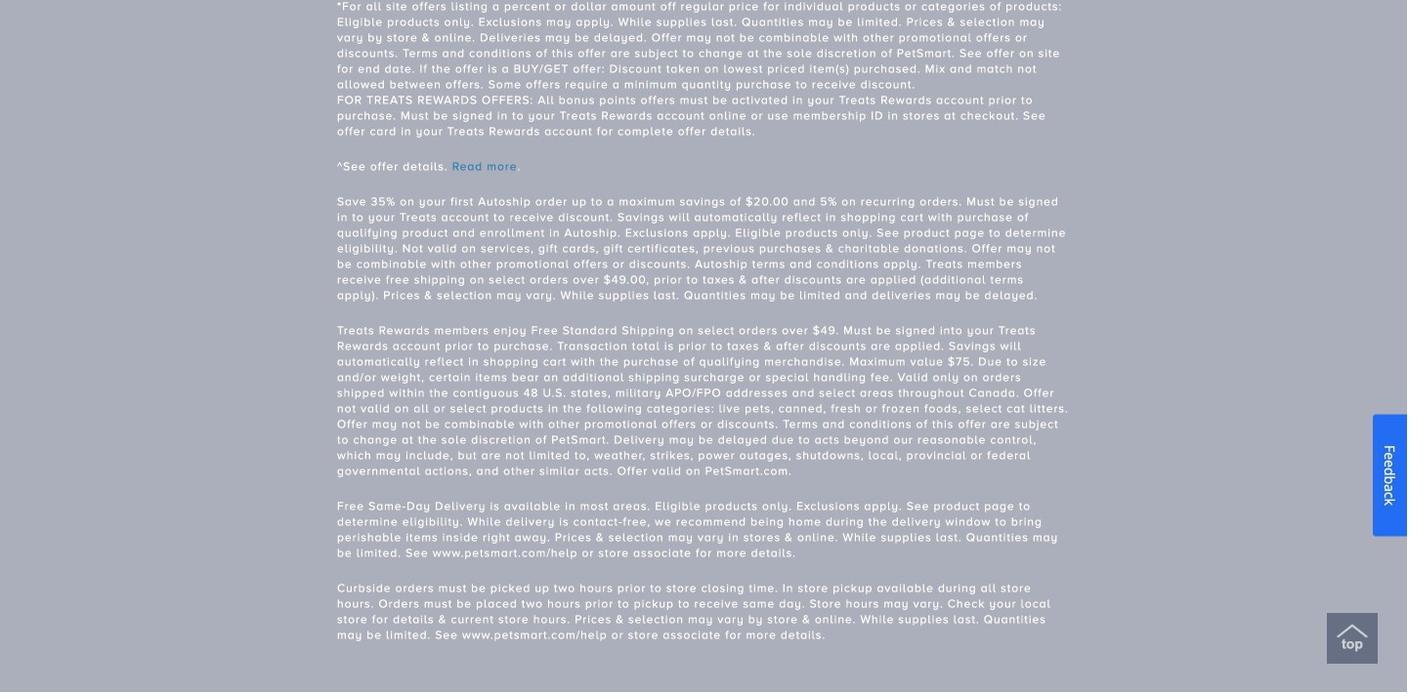 Task type: locate. For each thing, give the bounding box(es) containing it.
back to top image
[[1337, 617, 1368, 648]]



Task type: vqa. For each thing, say whether or not it's contained in the screenshot.
search text field
no



